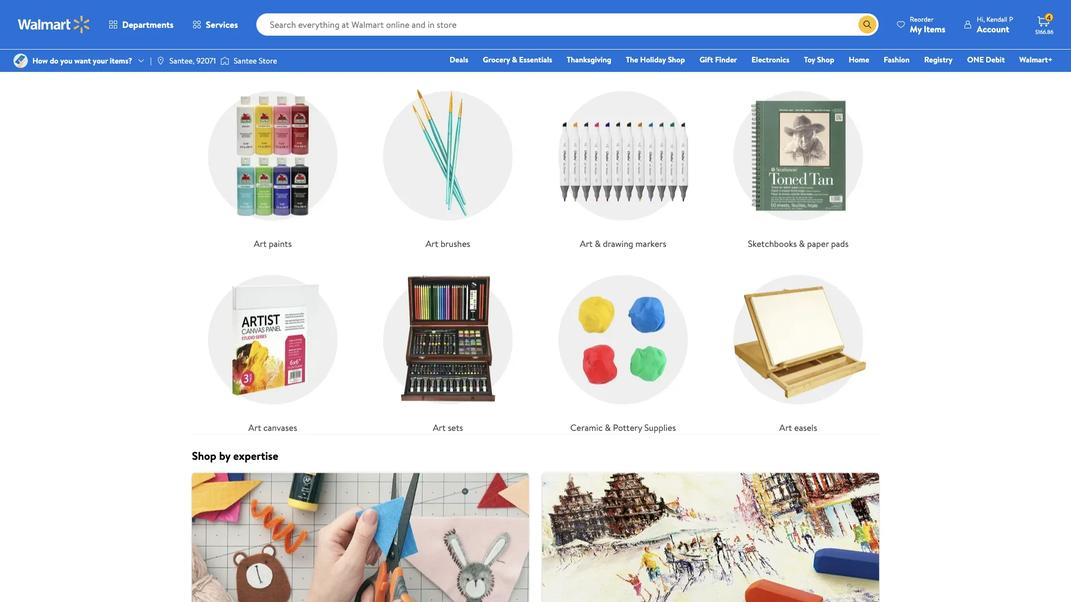 Task type: locate. For each thing, give the bounding box(es) containing it.
0 horizontal spatial product group
[[194, 0, 293, 34]]

by left the expertise
[[219, 448, 231, 464]]

shipping up walmart site-wide search box
[[558, 4, 582, 13]]

items?
[[110, 55, 132, 66]]

1 by from the top
[[219, 51, 231, 67]]

shop by expertise
[[192, 448, 278, 464]]

by right 92071
[[219, 51, 231, 67]]

art for art sets
[[433, 422, 446, 434]]

by for category
[[219, 51, 231, 67]]

my
[[910, 23, 922, 35]]

0 vertical spatial by
[[219, 51, 231, 67]]

1 vertical spatial list
[[185, 473, 886, 603]]

departments button
[[99, 11, 183, 38]]

Search search field
[[256, 13, 879, 36]]

the
[[626, 54, 638, 65]]

sketchbooks & paper pads link
[[718, 75, 879, 250]]

shop left the expertise
[[192, 448, 216, 464]]

the holiday shop
[[626, 54, 685, 65]]

1 list from the top
[[185, 66, 886, 434]]

gift finder
[[700, 54, 737, 65]]

0 horizontal spatial  image
[[13, 54, 28, 68]]

0 horizontal spatial shipping
[[558, 4, 582, 13]]

Walmart Site-Wide search field
[[256, 13, 879, 36]]

 image
[[220, 55, 229, 66]]

2-
[[540, 4, 546, 13]]

1 horizontal spatial  image
[[156, 56, 165, 65]]

& left paper at the top
[[799, 237, 805, 250]]

search icon image
[[863, 20, 872, 29]]

markers
[[636, 237, 667, 250]]

home
[[849, 54, 870, 65]]

art brushes
[[426, 237, 470, 250]]

shop
[[192, 51, 216, 67], [668, 54, 685, 65], [817, 54, 835, 65], [192, 448, 216, 464]]

 image right "|"
[[156, 56, 165, 65]]

1 vertical spatial day
[[774, 16, 784, 25]]

3 product group from the left
[[652, 0, 751, 34]]

toy shop link
[[799, 54, 840, 66]]

ceramic & pottery supplies link
[[542, 259, 704, 434]]

art sets
[[433, 422, 463, 434]]

grocery & essentials
[[483, 54, 552, 65]]

by for expertise
[[219, 448, 231, 464]]

list
[[185, 66, 886, 434], [185, 473, 886, 603]]

day
[[546, 4, 556, 13], [774, 16, 784, 25]]

art left 'paints'
[[254, 237, 267, 250]]

less
[[867, 55, 879, 66]]

shipping right 1-
[[786, 16, 810, 25]]

art for art & drawing markers
[[580, 237, 593, 250]]

list item
[[185, 473, 536, 603], [536, 473, 886, 603]]

shipping for 1-day shipping
[[786, 16, 810, 25]]

ceramic
[[570, 422, 603, 434]]

& left drawing
[[595, 237, 601, 250]]

1 horizontal spatial day
[[774, 16, 784, 25]]

0 vertical spatial shipping
[[558, 4, 582, 13]]

services button
[[183, 11, 248, 38]]

product group up deals
[[423, 0, 522, 34]]

by
[[219, 51, 231, 67], [219, 448, 231, 464]]

art for art easels
[[780, 422, 792, 434]]

1 horizontal spatial product group
[[423, 0, 522, 34]]

art left drawing
[[580, 237, 593, 250]]

0 vertical spatial day
[[546, 4, 556, 13]]

art
[[254, 237, 267, 250], [426, 237, 438, 250], [580, 237, 593, 250], [249, 422, 261, 434], [433, 422, 446, 434], [780, 422, 792, 434]]

1 product group from the left
[[194, 0, 293, 34]]

 image left how
[[13, 54, 28, 68]]

day up electronics link at the top right of page
[[774, 16, 784, 25]]

|
[[150, 55, 152, 66]]

1 vertical spatial shipping
[[786, 16, 810, 25]]

grocery & essentials link
[[478, 54, 557, 66]]

2 product group from the left
[[423, 0, 522, 34]]

art left sets
[[433, 422, 446, 434]]

list containing art paints
[[185, 66, 886, 434]]

shop right toy
[[817, 54, 835, 65]]

walmart+
[[1020, 54, 1053, 65]]

santee store
[[234, 55, 277, 66]]

shop down services "dropdown button"
[[192, 51, 216, 67]]

store
[[259, 55, 277, 66]]

holiday
[[640, 54, 666, 65]]

product group up the "shop by category" at the top left of page
[[194, 0, 293, 34]]

finder
[[715, 54, 737, 65]]

how do you want your items?
[[32, 55, 132, 66]]

fashion
[[884, 54, 910, 65]]

 image for how do you want your items?
[[13, 54, 28, 68]]

0 horizontal spatial day
[[546, 4, 556, 13]]

see less
[[853, 55, 879, 66]]

0 vertical spatial list
[[185, 66, 886, 434]]

2 by from the top
[[219, 448, 231, 464]]

art left brushes
[[426, 237, 438, 250]]

& right grocery
[[512, 54, 517, 65]]

art canvases link
[[192, 259, 354, 434]]

shop by category
[[192, 51, 276, 67]]

shop right holiday
[[668, 54, 685, 65]]

kendall
[[987, 14, 1008, 24]]

2 horizontal spatial product group
[[652, 0, 751, 34]]

& left pottery
[[605, 422, 611, 434]]

2 list from the top
[[185, 473, 886, 603]]

registry link
[[919, 54, 958, 66]]

& for grocery
[[512, 54, 517, 65]]

1 vertical spatial by
[[219, 448, 231, 464]]

day up walmart site-wide search box
[[546, 4, 556, 13]]

&
[[512, 54, 517, 65], [595, 237, 601, 250], [799, 237, 805, 250], [605, 422, 611, 434]]

supplies
[[644, 422, 676, 434]]

1 horizontal spatial shipping
[[786, 16, 810, 25]]

art easels
[[780, 422, 817, 434]]

walmart+ link
[[1015, 54, 1058, 66]]

& for ceramic
[[605, 422, 611, 434]]

art left easels
[[780, 422, 792, 434]]

hi, kendall p account
[[977, 14, 1013, 35]]

santee,
[[170, 55, 195, 66]]

thanksgiving
[[567, 54, 612, 65]]

product group
[[194, 0, 293, 34], [423, 0, 522, 34], [652, 0, 751, 34]]

how
[[32, 55, 48, 66]]

art canvases
[[249, 422, 297, 434]]

shipping
[[558, 4, 582, 13], [786, 16, 810, 25]]

 image
[[13, 54, 28, 68], [156, 56, 165, 65]]

& for sketchbooks
[[799, 237, 805, 250]]

santee
[[234, 55, 257, 66]]

product group up gift
[[652, 0, 751, 34]]

art left canvases
[[249, 422, 261, 434]]

hi,
[[977, 14, 985, 24]]

items
[[924, 23, 946, 35]]



Task type: describe. For each thing, give the bounding box(es) containing it.
art sets link
[[367, 259, 529, 434]]

drawing
[[603, 237, 633, 250]]

canvases
[[263, 422, 297, 434]]

art for art paints
[[254, 237, 267, 250]]

1-day shipping
[[769, 16, 810, 25]]

 image for santee, 92071
[[156, 56, 165, 65]]

you
[[60, 55, 72, 66]]

gift
[[700, 54, 713, 65]]

toy
[[804, 54, 816, 65]]

sets
[[448, 422, 463, 434]]

reorder
[[910, 14, 934, 24]]

electronics link
[[747, 54, 795, 66]]

sketchbooks & paper pads
[[748, 237, 849, 250]]

grocery
[[483, 54, 510, 65]]

your
[[93, 55, 108, 66]]

do
[[50, 55, 58, 66]]

pads
[[831, 237, 849, 250]]

easels
[[794, 422, 817, 434]]

toy shop
[[804, 54, 835, 65]]

paints
[[269, 237, 292, 250]]

one
[[967, 54, 984, 65]]

art brushes link
[[367, 75, 529, 250]]

deals
[[450, 54, 468, 65]]

departments
[[122, 18, 174, 31]]

expertise
[[233, 448, 278, 464]]

account
[[977, 23, 1010, 35]]

deals link
[[445, 54, 474, 66]]

pickup
[[311, 18, 330, 27]]

see
[[853, 55, 865, 66]]

p
[[1009, 14, 1013, 24]]

essentials
[[519, 54, 552, 65]]

one debit
[[967, 54, 1005, 65]]

home link
[[844, 54, 875, 66]]

reorder my items
[[910, 14, 946, 35]]

2-day shipping
[[540, 4, 582, 13]]

day for 2-
[[546, 4, 556, 13]]

electronics
[[752, 54, 790, 65]]

paper
[[807, 237, 829, 250]]

$166.86
[[1036, 28, 1054, 35]]

santee, 92071
[[170, 55, 216, 66]]

shop inside "link"
[[668, 54, 685, 65]]

art easels link
[[718, 259, 879, 434]]

art paints link
[[192, 75, 354, 250]]

92071
[[196, 55, 216, 66]]

services
[[206, 18, 238, 31]]

category
[[233, 51, 276, 67]]

thanksgiving link
[[562, 54, 617, 66]]

brushes
[[441, 237, 470, 250]]

one debit link
[[962, 54, 1010, 66]]

debit
[[986, 54, 1005, 65]]

2 list item from the left
[[536, 473, 886, 603]]

the holiday shop link
[[621, 54, 690, 66]]

& for art
[[595, 237, 601, 250]]

delivery
[[337, 18, 361, 27]]

shipping for 2-day shipping
[[558, 4, 582, 13]]

walmart image
[[18, 16, 90, 33]]

gift finder link
[[695, 54, 742, 66]]

art for art brushes
[[426, 237, 438, 250]]

see less button
[[853, 55, 879, 66]]

pottery
[[613, 422, 642, 434]]

1-
[[769, 16, 774, 25]]

art for art canvases
[[249, 422, 261, 434]]

art paints
[[254, 237, 292, 250]]

ceramic & pottery supplies
[[570, 422, 676, 434]]

art & drawing markers
[[580, 237, 667, 250]]

fashion link
[[879, 54, 915, 66]]

4
[[1047, 13, 1051, 22]]

1 list item from the left
[[185, 473, 536, 603]]

art & drawing markers link
[[542, 75, 704, 250]]

want
[[74, 55, 91, 66]]

sketchbooks
[[748, 237, 797, 250]]

day for 1-
[[774, 16, 784, 25]]

registry
[[924, 54, 953, 65]]



Task type: vqa. For each thing, say whether or not it's contained in the screenshot.
easels
yes



